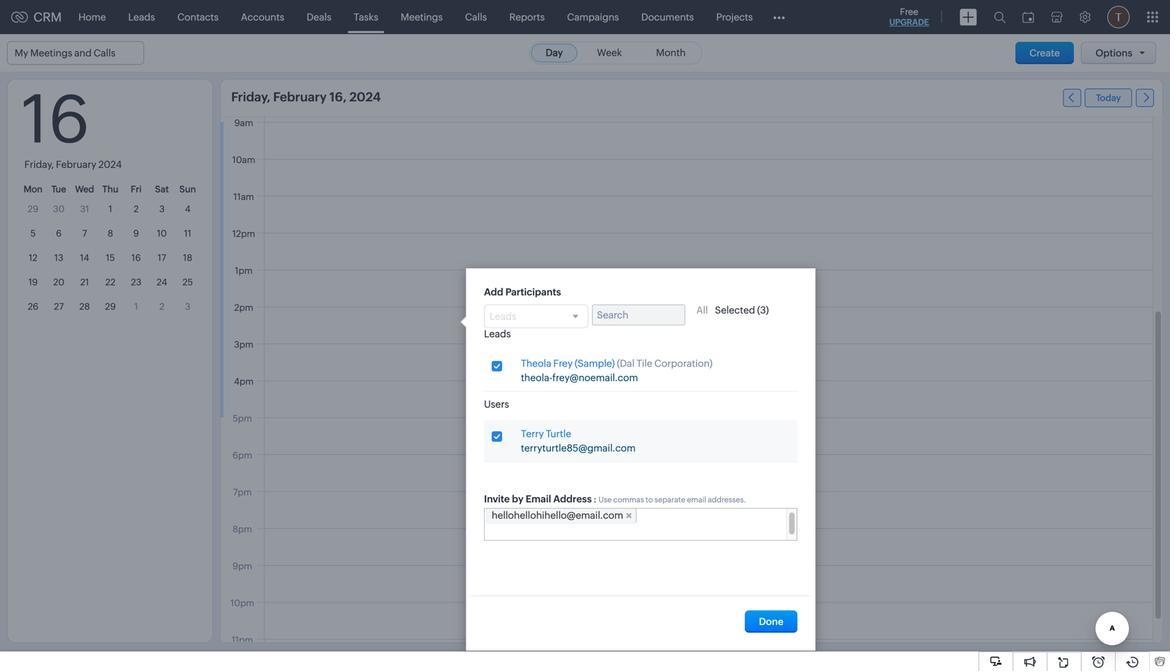 Task type: describe. For each thing, give the bounding box(es) containing it.
25
[[183, 277, 193, 288]]

calls link
[[454, 0, 499, 34]]

0 vertical spatial 2
[[134, 204, 139, 214]]

week
[[597, 47, 623, 58]]

crm
[[33, 10, 62, 24]]

month link
[[642, 44, 701, 62]]

accounts link
[[230, 0, 296, 34]]

and
[[74, 47, 92, 59]]

reports link
[[499, 0, 556, 34]]

campaigns
[[568, 12, 619, 23]]

10pm
[[231, 598, 255, 608]]

0 horizontal spatial 29
[[28, 204, 38, 214]]

2 horizontal spatial 3
[[761, 305, 767, 316]]

frey
[[554, 358, 573, 369]]

address
[[554, 494, 592, 505]]

calls inside 'link'
[[465, 12, 487, 23]]

1 horizontal spatial february
[[273, 90, 327, 104]]

profile image
[[1108, 6, 1131, 28]]

fri
[[131, 184, 142, 194]]

logo image
[[11, 12, 28, 23]]

0 horizontal spatial 3
[[159, 204, 165, 214]]

leads for leads link
[[128, 12, 155, 23]]

hellohellohihello@email.com
[[492, 510, 624, 521]]

documents
[[642, 12, 694, 23]]

week link
[[583, 44, 637, 62]]

terryturtle85@gmail.com
[[521, 443, 636, 454]]

theola-
[[521, 372, 553, 383]]

Search text field
[[592, 305, 686, 326]]

7
[[82, 228, 87, 239]]

corporation)
[[655, 358, 713, 369]]

create
[[1030, 47, 1061, 59]]

24
[[157, 277, 167, 288]]

4
[[185, 204, 191, 214]]

:
[[594, 494, 597, 505]]

wed
[[75, 184, 94, 194]]

leads link
[[117, 0, 166, 34]]

all
[[697, 305, 709, 316]]

9
[[133, 228, 139, 239]]

10
[[157, 228, 167, 239]]

all selected ( 3 )
[[697, 305, 769, 316]]

friday,
[[231, 90, 271, 104]]

13
[[54, 253, 63, 263]]

invite
[[484, 494, 510, 505]]

2pm
[[234, 303, 254, 313]]

17
[[158, 253, 166, 263]]

,
[[51, 159, 54, 170]]

Leads field
[[484, 305, 589, 328]]

february inside 16 friday , february 2024
[[56, 159, 96, 170]]

31
[[80, 204, 89, 214]]

16 friday , february 2024
[[22, 81, 122, 170]]

15
[[106, 253, 115, 263]]

6pm
[[233, 450, 252, 461]]

1 vertical spatial calls
[[94, 47, 116, 59]]

profile element
[[1100, 0, 1139, 34]]

11pm
[[232, 635, 253, 645]]

tile
[[637, 358, 653, 369]]

by
[[512, 494, 524, 505]]

documents link
[[631, 0, 706, 34]]

terry turtle terryturtle85@gmail.com
[[521, 428, 636, 454]]

tasks
[[354, 12, 379, 23]]

4pm
[[234, 376, 254, 387]]

2 vertical spatial leads
[[484, 328, 511, 340]]

20
[[53, 277, 65, 288]]

1 horizontal spatial 3
[[185, 301, 191, 312]]

free upgrade
[[890, 7, 930, 27]]

add participants
[[484, 286, 561, 298]]

12
[[29, 253, 37, 263]]

1 vertical spatial 1
[[134, 301, 138, 312]]

selected
[[716, 305, 756, 316]]

email
[[687, 496, 707, 504]]

14
[[80, 253, 89, 263]]

campaigns link
[[556, 0, 631, 34]]

search element
[[986, 0, 1015, 34]]

26
[[28, 301, 38, 312]]

invite by email address : use commas to separate email addresses.
[[484, 494, 747, 505]]

my meetings and calls
[[15, 47, 116, 59]]



Task type: vqa. For each thing, say whether or not it's contained in the screenshot.
'Business Hours Saved Successfully' at the top of page
no



Task type: locate. For each thing, give the bounding box(es) containing it.
0 vertical spatial leads
[[128, 12, 155, 23]]

1 down 23 on the top of the page
[[134, 301, 138, 312]]

terry
[[521, 428, 544, 440]]

29
[[28, 204, 38, 214], [105, 301, 116, 312]]

2024
[[350, 90, 381, 104], [98, 159, 122, 170]]

1 vertical spatial meetings
[[30, 47, 72, 59]]

leads for leads field
[[490, 311, 517, 322]]

day link
[[531, 44, 578, 62]]

theola frey (sample) (dal tile corporation) theola-frey@noemail.com
[[521, 358, 713, 383]]

users
[[484, 399, 510, 410]]

1 down thu
[[109, 204, 112, 214]]

2024 right 16,
[[350, 90, 381, 104]]

1 horizontal spatial calls
[[465, 12, 487, 23]]

0 horizontal spatial 2024
[[98, 159, 122, 170]]

month
[[657, 47, 686, 58]]

3pm
[[234, 339, 254, 350]]

0 horizontal spatial 2
[[134, 204, 139, 214]]

projects link
[[706, 0, 765, 34]]

1 horizontal spatial 1
[[134, 301, 138, 312]]

3 down sat
[[159, 204, 165, 214]]

3 down 25
[[185, 301, 191, 312]]

accounts
[[241, 12, 285, 23]]

0 horizontal spatial february
[[56, 159, 96, 170]]

turtle
[[546, 428, 572, 440]]

0 horizontal spatial calls
[[94, 47, 116, 59]]

sat
[[155, 184, 169, 194]]

None button
[[746, 611, 798, 633]]

1 horizontal spatial 2
[[160, 301, 165, 312]]

1 vertical spatial february
[[56, 159, 96, 170]]

1 vertical spatial 29
[[105, 301, 116, 312]]

0 vertical spatial 2024
[[350, 90, 381, 104]]

use
[[599, 496, 612, 504]]

11am
[[234, 192, 254, 202]]

sun
[[180, 184, 196, 194]]

2 down "fri" on the top left
[[134, 204, 139, 214]]

21
[[80, 277, 89, 288]]

7pm
[[233, 487, 252, 498]]

contacts link
[[166, 0, 230, 34]]

1 vertical spatial 2024
[[98, 159, 122, 170]]

23
[[131, 277, 142, 288]]

free
[[901, 7, 919, 17]]

frey@noemail.com
[[553, 372, 639, 383]]

9am
[[235, 118, 253, 128]]

28
[[79, 301, 90, 312]]

deals
[[307, 12, 332, 23]]

crm link
[[11, 10, 62, 24]]

1 horizontal spatial 16
[[132, 253, 141, 263]]

today
[[1097, 93, 1122, 103]]

16 for 16
[[132, 253, 141, 263]]

thu
[[102, 184, 119, 194]]

meetings left calls 'link' at top
[[401, 12, 443, 23]]

options
[[1096, 47, 1133, 59]]

create menu element
[[952, 0, 986, 34]]

2024 up thu
[[98, 159, 122, 170]]

deals link
[[296, 0, 343, 34]]

february right ,
[[56, 159, 96, 170]]

create menu image
[[960, 9, 978, 25]]

reports
[[510, 12, 545, 23]]

0 vertical spatial 16
[[22, 81, 90, 157]]

leads inside field
[[490, 311, 517, 322]]

0 horizontal spatial 1
[[109, 204, 112, 214]]

(sample)
[[575, 358, 615, 369]]

16 up ,
[[22, 81, 90, 157]]

9pm
[[233, 561, 252, 572]]

16 up 23 on the top of the page
[[132, 253, 141, 263]]

home
[[78, 12, 106, 23]]

february
[[273, 90, 327, 104], [56, 159, 96, 170]]

22
[[105, 277, 116, 288]]

2 down 24
[[160, 301, 165, 312]]

all link
[[697, 305, 709, 316]]

0 horizontal spatial meetings
[[30, 47, 72, 59]]

1 horizontal spatial meetings
[[401, 12, 443, 23]]

3 right selected
[[761, 305, 767, 316]]

1 horizontal spatial 2024
[[350, 90, 381, 104]]

friday
[[24, 159, 51, 170]]

tasks link
[[343, 0, 390, 34]]

0 horizontal spatial 16
[[22, 81, 90, 157]]

11
[[184, 228, 192, 239]]

0 vertical spatial 29
[[28, 204, 38, 214]]

calls right and
[[94, 47, 116, 59]]

theola frey (sample) link
[[521, 358, 615, 370]]

None text field
[[490, 530, 777, 540]]

12pm
[[233, 229, 255, 239]]

0 vertical spatial 1
[[109, 204, 112, 214]]

contacts
[[177, 12, 219, 23]]

meetings
[[401, 12, 443, 23], [30, 47, 72, 59]]

16,
[[330, 90, 347, 104]]

0 vertical spatial calls
[[465, 12, 487, 23]]

1 horizontal spatial 29
[[105, 301, 116, 312]]

mon
[[24, 184, 43, 194]]

10am
[[232, 155, 255, 165]]

today link
[[1086, 89, 1133, 107]]

3
[[159, 204, 165, 214], [185, 301, 191, 312], [761, 305, 767, 316]]

0 vertical spatial meetings
[[401, 12, 443, 23]]

30
[[53, 204, 65, 214]]

0 vertical spatial february
[[273, 90, 327, 104]]

projects
[[717, 12, 753, 23]]

16 for 16 friday , february 2024
[[22, 81, 90, 157]]

29 down 22
[[105, 301, 116, 312]]

day
[[546, 47, 563, 58]]

2024 inside 16 friday , february 2024
[[98, 159, 122, 170]]

16 inside 16 friday , february 2024
[[22, 81, 90, 157]]

friday, february 16, 2024
[[231, 90, 381, 104]]

february left 16,
[[273, 90, 327, 104]]

2
[[134, 204, 139, 214], [160, 301, 165, 312]]

8
[[108, 228, 113, 239]]

addresses.
[[708, 496, 747, 504]]

calls left reports link
[[465, 12, 487, 23]]

search image
[[995, 11, 1006, 23]]

commas
[[614, 496, 645, 504]]

29 down mon
[[28, 204, 38, 214]]

1 vertical spatial 2
[[160, 301, 165, 312]]

(dal
[[617, 358, 635, 369]]

separate
[[655, 496, 686, 504]]

theola
[[521, 358, 552, 369]]

5
[[30, 228, 36, 239]]

email
[[526, 494, 552, 505]]

meetings right 'my'
[[30, 47, 72, 59]]

)
[[767, 305, 769, 316]]

terry turtle link
[[521, 428, 572, 440]]

19
[[28, 277, 38, 288]]

27
[[54, 301, 64, 312]]

my
[[15, 47, 28, 59]]

1 vertical spatial 16
[[132, 253, 141, 263]]

1 vertical spatial leads
[[490, 311, 517, 322]]

18
[[183, 253, 192, 263]]

add
[[484, 286, 504, 298]]

home link
[[67, 0, 117, 34]]

1pm
[[235, 266, 253, 276]]



